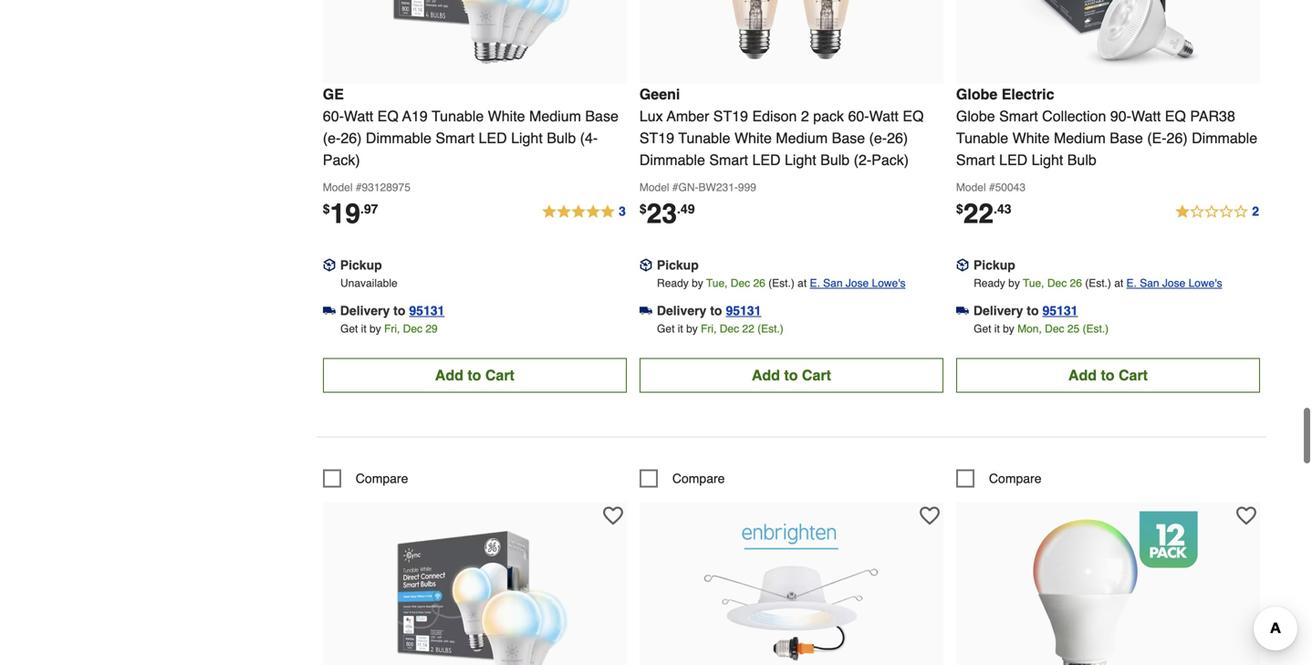 Task type: locate. For each thing, give the bounding box(es) containing it.
ready
[[657, 277, 689, 290], [974, 277, 1005, 290]]

bulb
[[547, 129, 576, 146], [820, 151, 850, 168], [1067, 151, 1097, 168]]

ge 60-watt eq a19 tunable white medium base (e-26) dimmable smart led light bulb (2-pack) image
[[374, 511, 575, 665]]

e.
[[810, 277, 820, 290], [1127, 277, 1137, 290]]

95131
[[409, 303, 445, 318], [726, 303, 761, 318], [1043, 303, 1078, 318]]

delivery up "get it by fri, dec 22 (est.)"
[[657, 303, 707, 318]]

jose
[[846, 277, 869, 290], [1162, 277, 1186, 290]]

white down the electric
[[1013, 129, 1050, 146]]

2 26) from the left
[[887, 129, 908, 146]]

1 fri, from the left
[[384, 322, 400, 335]]

smart inside ge 60-watt eq a19 tunable white medium base (e-26) dimmable smart led light bulb (4- pack)
[[436, 129, 475, 146]]

1 horizontal spatial model
[[640, 181, 669, 194]]

0 horizontal spatial san
[[823, 277, 843, 290]]

1 horizontal spatial (e-
[[869, 129, 887, 146]]

dec for get it by fri, dec 22 (est.)
[[720, 322, 739, 335]]

1 horizontal spatial ready by tue, dec 26 (est.) at e. san jose lowe's
[[974, 277, 1222, 290]]

# up .43
[[989, 181, 995, 194]]

delivery to 95131 up "mon,"
[[974, 303, 1078, 318]]

lowe's for get it by fri, dec 22 (est.)
[[872, 277, 906, 290]]

3 model from the left
[[956, 181, 986, 194]]

1 delivery from the left
[[340, 303, 390, 318]]

29
[[426, 322, 438, 335]]

compare for 5001988513 element
[[672, 471, 725, 486]]

cart
[[485, 367, 515, 384], [802, 367, 831, 384], [1119, 367, 1148, 384]]

2 horizontal spatial 26)
[[1167, 129, 1188, 146]]

get
[[340, 322, 358, 335], [657, 322, 675, 335], [974, 322, 991, 335]]

0 horizontal spatial add
[[435, 367, 463, 384]]

60- inside geeni lux amber st19 edison 2 pack 60-watt eq st19 tunable white medium base (e-26) dimmable smart led light bulb (2-pack)
[[848, 108, 869, 124]]

1 horizontal spatial 22
[[963, 198, 994, 229]]

0 horizontal spatial $
[[323, 202, 330, 216]]

pickup
[[340, 258, 382, 272], [657, 258, 699, 272], [974, 258, 1015, 272]]

3 get from the left
[[974, 322, 991, 335]]

pack)
[[323, 151, 360, 168], [872, 151, 909, 168]]

add to cart down "29"
[[435, 367, 515, 384]]

delivery for fri, dec 29
[[340, 303, 390, 318]]

1 e. san jose lowe's button from the left
[[810, 274, 906, 292]]

1 # from the left
[[356, 181, 362, 194]]

compare inside 5001988513 element
[[672, 471, 725, 486]]

ready up "get it by fri, dec 22 (est.)"
[[657, 277, 689, 290]]

eq right pack
[[903, 108, 924, 124]]

add down "29"
[[435, 367, 463, 384]]

0 horizontal spatial watt
[[344, 108, 373, 124]]

2 compare from the left
[[672, 471, 725, 486]]

3 $ from the left
[[956, 202, 963, 216]]

2 horizontal spatial led
[[999, 151, 1028, 168]]

22
[[963, 198, 994, 229], [742, 322, 754, 335]]

compare inside 1003091814 element
[[356, 471, 408, 486]]

model for 60-watt eq a19 tunable white medium base (e-26) dimmable smart led light bulb (4- pack)
[[323, 181, 353, 194]]

white inside ge 60-watt eq a19 tunable white medium base (e-26) dimmable smart led light bulb (4- pack)
[[488, 108, 525, 124]]

1 26) from the left
[[341, 129, 362, 146]]

tunable up model # 50043
[[956, 129, 1008, 146]]

1 horizontal spatial e. san jose lowe's button
[[1127, 274, 1222, 292]]

tue, up "get it by fri, dec 22 (est.)"
[[706, 277, 728, 290]]

truck filled image for get it by fri, dec 29
[[323, 304, 336, 317]]

26 up "get it by fri, dec 22 (est.)"
[[753, 277, 765, 290]]

3 button
[[541, 201, 627, 223]]

1 model from the left
[[323, 181, 353, 194]]

st19
[[713, 108, 748, 124], [640, 129, 674, 146]]

1 horizontal spatial led
[[752, 151, 781, 168]]

0 horizontal spatial (e-
[[323, 129, 341, 146]]

1 horizontal spatial #
[[672, 181, 678, 194]]

1 horizontal spatial watt
[[869, 108, 899, 124]]

truck filled image for get it by fri, dec 22 (est.)
[[640, 304, 652, 317]]

1 get from the left
[[340, 322, 358, 335]]

bulb left (4-
[[547, 129, 576, 146]]

watt left a19 at the top of the page
[[344, 108, 373, 124]]

ready by tue, dec 26 (est.) at e. san jose lowe's up "get it by fri, dec 22 (est.)"
[[657, 277, 906, 290]]

1 horizontal spatial pack)
[[872, 151, 909, 168]]

0 vertical spatial 2
[[801, 108, 809, 124]]

0 horizontal spatial compare
[[356, 471, 408, 486]]

1 horizontal spatial ready
[[974, 277, 1005, 290]]

medium
[[529, 108, 581, 124], [776, 129, 828, 146], [1054, 129, 1106, 146]]

1 horizontal spatial light
[[785, 151, 816, 168]]

add to cart
[[435, 367, 515, 384], [752, 367, 831, 384], [1068, 367, 1148, 384]]

2 eq from the left
[[903, 108, 924, 124]]

at
[[798, 277, 807, 290], [1114, 277, 1123, 290]]

2 fri, from the left
[[701, 322, 717, 335]]

0 horizontal spatial bulb
[[547, 129, 576, 146]]

$ for 19
[[323, 202, 330, 216]]

geeni lux amber st19 edison 2 pack 60-watt eq st19 tunable white medium base (e-26) dimmable smart led light bulb (2-pack) image
[[691, 0, 892, 76]]

eq left a19 at the top of the page
[[377, 108, 399, 124]]

it
[[361, 322, 367, 335], [678, 322, 683, 335], [994, 322, 1000, 335]]

95131 up "get it by fri, dec 22 (est.)"
[[726, 303, 761, 318]]

delivery for mon, dec 25
[[974, 303, 1023, 318]]

e. for get it by mon, dec 25 (est.)
[[1127, 277, 1137, 290]]

add to cart button down 25
[[956, 358, 1260, 393]]

2 95131 from the left
[[726, 303, 761, 318]]

$ inside "$ 19 .97"
[[323, 202, 330, 216]]

actual price $19.97 element
[[323, 198, 378, 229]]

0 horizontal spatial it
[[361, 322, 367, 335]]

# up .97
[[356, 181, 362, 194]]

95131 for 22
[[726, 303, 761, 318]]

electric
[[1002, 86, 1054, 103]]

heart outline image
[[920, 506, 940, 526], [1236, 506, 1256, 526]]

95131 button up "29"
[[409, 301, 445, 320]]

2 inside 1 star image
[[1252, 204, 1259, 218]]

1 horizontal spatial 2
[[1252, 204, 1259, 218]]

3 add from the left
[[1068, 367, 1097, 384]]

2 san from the left
[[1140, 277, 1159, 290]]

base down 90-
[[1110, 129, 1143, 146]]

tunable inside globe electric globe smart collection 90-watt eq par38 tunable white medium base (e-26) dimmable smart led light bulb
[[956, 129, 1008, 146]]

0 horizontal spatial e.
[[810, 277, 820, 290]]

3 95131 from the left
[[1043, 303, 1078, 318]]

add to cart down "get it by fri, dec 22 (est.)"
[[752, 367, 831, 384]]

add to cart down 25
[[1068, 367, 1148, 384]]

dimmable down a19 at the top of the page
[[366, 129, 432, 146]]

95131 button up 25
[[1043, 301, 1078, 320]]

1 60- from the left
[[323, 108, 344, 124]]

(e- up (2-
[[869, 129, 887, 146]]

by for get it by fri, dec 22 (est.)
[[686, 322, 698, 335]]

1 ready by tue, dec 26 (est.) at e. san jose lowe's from the left
[[657, 277, 906, 290]]

1 horizontal spatial 95131 button
[[726, 301, 761, 320]]

(e- inside ge 60-watt eq a19 tunable white medium base (e-26) dimmable smart led light bulb (4- pack)
[[323, 129, 341, 146]]

light left (4-
[[511, 129, 543, 146]]

base up (2-
[[832, 129, 865, 146]]

3 26) from the left
[[1167, 129, 1188, 146]]

tue, for mon,
[[1023, 277, 1044, 290]]

0 horizontal spatial delivery to 95131
[[340, 303, 445, 318]]

3 # from the left
[[989, 181, 995, 194]]

compare
[[356, 471, 408, 486], [672, 471, 725, 486], [989, 471, 1042, 486]]

tunable right a19 at the top of the page
[[432, 108, 484, 124]]

dimmable
[[366, 129, 432, 146], [1192, 129, 1258, 146], [640, 151, 705, 168]]

0 horizontal spatial truck filled image
[[323, 304, 336, 317]]

0 horizontal spatial 95131
[[409, 303, 445, 318]]

5013366481 element
[[956, 469, 1042, 488]]

pickup for get it by fri, dec 22 (est.)
[[657, 258, 699, 272]]

globe electric globe smart collection 90-watt eq par38 tunable white medium base (e-26) dimmable smart led light bulb
[[956, 86, 1258, 168]]

3 pickup from the left
[[974, 258, 1015, 272]]

0 horizontal spatial led
[[479, 129, 507, 146]]

1 95131 from the left
[[409, 303, 445, 318]]

globe up model # 50043
[[956, 108, 995, 124]]

model up 19
[[323, 181, 353, 194]]

bw231-
[[699, 181, 738, 194]]

base
[[585, 108, 619, 124], [832, 129, 865, 146], [1110, 129, 1143, 146]]

san
[[823, 277, 843, 290], [1140, 277, 1159, 290]]

26
[[753, 277, 765, 290], [1070, 277, 1082, 290]]

bulb inside globe electric globe smart collection 90-watt eq par38 tunable white medium base (e-26) dimmable smart led light bulb
[[1067, 151, 1097, 168]]

1 horizontal spatial delivery
[[657, 303, 707, 318]]

$ inside $ 22 .43
[[956, 202, 963, 216]]

1 truck filled image from the left
[[323, 304, 336, 317]]

1 95131 button from the left
[[409, 301, 445, 320]]

2 26 from the left
[[1070, 277, 1082, 290]]

3 delivery from the left
[[974, 303, 1023, 318]]

jose for get it by mon, dec 25 (est.)
[[1162, 277, 1186, 290]]

2 pickup from the left
[[657, 258, 699, 272]]

1 (e- from the left
[[323, 129, 341, 146]]

heart outline image
[[603, 506, 623, 526]]

lowe's for get it by mon, dec 25 (est.)
[[1189, 277, 1222, 290]]

compare for 1003091814 element at the bottom left of page
[[356, 471, 408, 486]]

26 for 25
[[1070, 277, 1082, 290]]

$ 22 .43
[[956, 198, 1012, 229]]

95131 button
[[409, 301, 445, 320], [726, 301, 761, 320], [1043, 301, 1078, 320]]

2 horizontal spatial 95131
[[1043, 303, 1078, 318]]

geeni lux amber st19 edison 2 pack 60-watt eq st19 tunable white medium base (e-26) dimmable smart led light bulb (2-pack)
[[640, 86, 924, 168]]

3 add to cart from the left
[[1068, 367, 1148, 384]]

base up (4-
[[585, 108, 619, 124]]

pickup image down 23
[[640, 259, 652, 272]]

26)
[[341, 129, 362, 146], [887, 129, 908, 146], [1167, 129, 1188, 146]]

2 lowe's from the left
[[1189, 277, 1222, 290]]

medium down collection
[[1054, 129, 1106, 146]]

1 ready from the left
[[657, 277, 689, 290]]

1 horizontal spatial compare
[[672, 471, 725, 486]]

amber
[[667, 108, 709, 124]]

add
[[435, 367, 463, 384], [752, 367, 780, 384], [1068, 367, 1097, 384]]

2 horizontal spatial it
[[994, 322, 1000, 335]]

white down ge 60-watt eq a19 tunable white medium base (e-26) dimmable smart led light bulb (4-pack) image
[[488, 108, 525, 124]]

2 horizontal spatial dimmable
[[1192, 129, 1258, 146]]

2 jose from the left
[[1162, 277, 1186, 290]]

2 model from the left
[[640, 181, 669, 194]]

.43
[[994, 202, 1012, 216]]

5001988513 element
[[640, 469, 725, 488]]

pack
[[813, 108, 844, 124]]

#
[[356, 181, 362, 194], [672, 181, 678, 194], [989, 181, 995, 194]]

e. san jose lowe's button
[[810, 274, 906, 292], [1127, 274, 1222, 292]]

1 pack) from the left
[[323, 151, 360, 168]]

watt up (2-
[[869, 108, 899, 124]]

2 horizontal spatial get
[[974, 322, 991, 335]]

add to cart button down "get it by fri, dec 22 (est.)"
[[640, 358, 943, 393]]

delivery down unavailable
[[340, 303, 390, 318]]

23
[[647, 198, 677, 229]]

1 delivery to 95131 from the left
[[340, 303, 445, 318]]

globe
[[956, 86, 998, 103], [956, 108, 995, 124]]

get for get it by fri, dec 22 (est.)
[[657, 322, 675, 335]]

2 pickup image from the left
[[640, 259, 652, 272]]

pickup image up truck filled icon on the right
[[956, 259, 969, 272]]

medium up (4-
[[529, 108, 581, 124]]

tue,
[[706, 277, 728, 290], [1023, 277, 1044, 290]]

0 horizontal spatial fri,
[[384, 322, 400, 335]]

smart
[[999, 108, 1038, 124], [436, 129, 475, 146], [709, 151, 748, 168], [956, 151, 995, 168]]

2 it from the left
[[678, 322, 683, 335]]

0 horizontal spatial e. san jose lowe's button
[[810, 274, 906, 292]]

by
[[692, 277, 703, 290], [1008, 277, 1020, 290], [370, 322, 381, 335], [686, 322, 698, 335], [1003, 322, 1015, 335]]

2 horizontal spatial $
[[956, 202, 963, 216]]

1 horizontal spatial delivery to 95131
[[657, 303, 761, 318]]

2
[[801, 108, 809, 124], [1252, 204, 1259, 218]]

$ inside $ 23 .49
[[640, 202, 647, 216]]

3 95131 button from the left
[[1043, 301, 1078, 320]]

0 horizontal spatial white
[[488, 108, 525, 124]]

3
[[619, 204, 626, 218]]

fri,
[[384, 322, 400, 335], [701, 322, 717, 335]]

0 horizontal spatial base
[[585, 108, 619, 124]]

2 inside geeni lux amber st19 edison 2 pack 60-watt eq st19 tunable white medium base (e-26) dimmable smart led light bulb (2-pack)
[[801, 108, 809, 124]]

95131 button up "get it by fri, dec 22 (est.)"
[[726, 301, 761, 320]]

2 cart from the left
[[802, 367, 831, 384]]

2 ready from the left
[[974, 277, 1005, 290]]

0 horizontal spatial 2
[[801, 108, 809, 124]]

2 e. san jose lowe's button from the left
[[1127, 274, 1222, 292]]

1 horizontal spatial tunable
[[678, 129, 730, 146]]

1 eq from the left
[[377, 108, 399, 124]]

st19 right amber
[[713, 108, 748, 124]]

2 horizontal spatial delivery to 95131
[[974, 303, 1078, 318]]

1 san from the left
[[823, 277, 843, 290]]

19
[[330, 198, 360, 229]]

50043
[[995, 181, 1026, 194]]

collection
[[1042, 108, 1106, 124]]

2 horizontal spatial white
[[1013, 129, 1050, 146]]

1 vertical spatial 2
[[1252, 204, 1259, 218]]

1 26 from the left
[[753, 277, 765, 290]]

26) inside ge 60-watt eq a19 tunable white medium base (e-26) dimmable smart led light bulb (4- pack)
[[341, 129, 362, 146]]

0 horizontal spatial dimmable
[[366, 129, 432, 146]]

watt inside globe electric globe smart collection 90-watt eq par38 tunable white medium base (e-26) dimmable smart led light bulb
[[1132, 108, 1161, 124]]

tunable
[[432, 108, 484, 124], [678, 129, 730, 146], [956, 129, 1008, 146]]

1 horizontal spatial e.
[[1127, 277, 1137, 290]]

0 horizontal spatial jose
[[846, 277, 869, 290]]

.49
[[677, 202, 695, 216]]

0 horizontal spatial pack)
[[323, 151, 360, 168]]

$ left .97
[[323, 202, 330, 216]]

ready up get it by mon, dec 25 (est.)
[[974, 277, 1005, 290]]

3 compare from the left
[[989, 471, 1042, 486]]

enbrighten 65-watt eq tunable white e26 dimmable smart led light bulb image
[[691, 511, 892, 665]]

pickup for get it by fri, dec 29
[[340, 258, 382, 272]]

ready by tue, dec 26 (est.) at e. san jose lowe's for get it by fri, dec 22 (est.)
[[657, 277, 906, 290]]

$ down model # 50043
[[956, 202, 963, 216]]

# for dimmable
[[672, 181, 678, 194]]

1 horizontal spatial eq
[[903, 108, 924, 124]]

get for get it by mon, dec 25 (est.)
[[974, 322, 991, 335]]

0 horizontal spatial cart
[[485, 367, 515, 384]]

$ 23 .49
[[640, 198, 695, 229]]

0 horizontal spatial ready
[[657, 277, 689, 290]]

pickup up unavailable
[[340, 258, 382, 272]]

1 at from the left
[[798, 277, 807, 290]]

smart inside geeni lux amber st19 edison 2 pack 60-watt eq st19 tunable white medium base (e-26) dimmable smart led light bulb (2-pack)
[[709, 151, 748, 168]]

tunable inside ge 60-watt eq a19 tunable white medium base (e-26) dimmable smart led light bulb (4- pack)
[[432, 108, 484, 124]]

(est.)
[[768, 277, 795, 290], [1085, 277, 1111, 290], [757, 322, 784, 335], [1083, 322, 1109, 335]]

1 horizontal spatial truck filled image
[[640, 304, 652, 317]]

3 it from the left
[[994, 322, 1000, 335]]

ready by tue, dec 26 (est.) at e. san jose lowe's up 25
[[974, 277, 1222, 290]]

watt
[[344, 108, 373, 124], [869, 108, 899, 124], [1132, 108, 1161, 124]]

# up .49
[[672, 181, 678, 194]]

at for get it by mon, dec 25 (est.)
[[1114, 277, 1123, 290]]

pickup image
[[323, 259, 336, 272], [640, 259, 652, 272], [956, 259, 969, 272]]

# for led
[[989, 181, 995, 194]]

1 add from the left
[[435, 367, 463, 384]]

2 60- from the left
[[848, 108, 869, 124]]

delivery to 95131 up get it by fri, dec 29
[[340, 303, 445, 318]]

2 truck filled image from the left
[[640, 304, 652, 317]]

2 horizontal spatial compare
[[989, 471, 1042, 486]]

0 horizontal spatial at
[[798, 277, 807, 290]]

2 delivery from the left
[[657, 303, 707, 318]]

medium down pack
[[776, 129, 828, 146]]

ready for get it by fri, dec 22 (est.)
[[657, 277, 689, 290]]

(e-
[[323, 129, 341, 146], [869, 129, 887, 146]]

95131 up 25
[[1043, 303, 1078, 318]]

2 watt from the left
[[869, 108, 899, 124]]

1 horizontal spatial add to cart
[[752, 367, 831, 384]]

2 # from the left
[[672, 181, 678, 194]]

2 horizontal spatial medium
[[1054, 129, 1106, 146]]

model # 93128975
[[323, 181, 411, 194]]

light down the edison
[[785, 151, 816, 168]]

tunable down amber
[[678, 129, 730, 146]]

pickup image down 19
[[323, 259, 336, 272]]

$ 19 .97
[[323, 198, 378, 229]]

(2-
[[854, 151, 872, 168]]

1 horizontal spatial tue,
[[1023, 277, 1044, 290]]

1 horizontal spatial at
[[1114, 277, 1123, 290]]

get it by fri, dec 22 (est.)
[[657, 322, 784, 335]]

delivery
[[340, 303, 390, 318], [657, 303, 707, 318], [974, 303, 1023, 318]]

model # gn-bw231-999
[[640, 181, 756, 194]]

add for 2nd add to cart button from the right
[[752, 367, 780, 384]]

eq
[[377, 108, 399, 124], [903, 108, 924, 124], [1165, 108, 1186, 124]]

$ right 3
[[640, 202, 647, 216]]

add for 3rd add to cart button
[[1068, 367, 1097, 384]]

e. san jose lowe's button for get it by fri, dec 22 (est.)
[[810, 274, 906, 292]]

2 e. from the left
[[1127, 277, 1137, 290]]

0 horizontal spatial 95131 button
[[409, 301, 445, 320]]

dimmable down par38
[[1192, 129, 1258, 146]]

led inside geeni lux amber st19 edison 2 pack 60-watt eq st19 tunable white medium base (e-26) dimmable smart led light bulb (2-pack)
[[752, 151, 781, 168]]

model up 'actual price $22.43' element
[[956, 181, 986, 194]]

0 horizontal spatial model
[[323, 181, 353, 194]]

1 vertical spatial st19
[[640, 129, 674, 146]]

60- down ge
[[323, 108, 344, 124]]

it for mon, dec 25
[[994, 322, 1000, 335]]

compare inside 5013366481 element
[[989, 471, 1042, 486]]

1 horizontal spatial add to cart button
[[640, 358, 943, 393]]

1 horizontal spatial st19
[[713, 108, 748, 124]]

.97
[[360, 202, 378, 216]]

1 horizontal spatial 95131
[[726, 303, 761, 318]]

2 horizontal spatial add to cart button
[[956, 358, 1260, 393]]

bulb left (2-
[[820, 151, 850, 168]]

fri, for fri, dec 29
[[384, 322, 400, 335]]

2 delivery to 95131 from the left
[[657, 303, 761, 318]]

add to cart button down "29"
[[323, 358, 627, 393]]

light
[[511, 129, 543, 146], [785, 151, 816, 168], [1032, 151, 1063, 168]]

white
[[488, 108, 525, 124], [735, 129, 772, 146], [1013, 129, 1050, 146]]

1 horizontal spatial cart
[[802, 367, 831, 384]]

e. san jose lowe's button for get it by mon, dec 25 (est.)
[[1127, 274, 1222, 292]]

1 vertical spatial globe
[[956, 108, 995, 124]]

2 horizontal spatial add
[[1068, 367, 1097, 384]]

0 horizontal spatial pickup
[[340, 258, 382, 272]]

eq inside globe electric globe smart collection 90-watt eq par38 tunable white medium base (e-26) dimmable smart led light bulb
[[1165, 108, 1186, 124]]

2 95131 button from the left
[[726, 301, 761, 320]]

bulb down collection
[[1067, 151, 1097, 168]]

led
[[479, 129, 507, 146], [752, 151, 781, 168], [999, 151, 1028, 168]]

0 horizontal spatial heart outline image
[[920, 506, 940, 526]]

dimmable inside ge 60-watt eq a19 tunable white medium base (e-26) dimmable smart led light bulb (4- pack)
[[366, 129, 432, 146]]

ready by tue, dec 26 (est.) at e. san jose lowe's
[[657, 277, 906, 290], [974, 277, 1222, 290]]

95131 up "29"
[[409, 303, 445, 318]]

0 horizontal spatial medium
[[529, 108, 581, 124]]

0 horizontal spatial 26)
[[341, 129, 362, 146]]

pickup image for get it by fri, dec 22 (est.)
[[640, 259, 652, 272]]

2 at from the left
[[1114, 277, 1123, 290]]

(4-
[[580, 129, 598, 146]]

2 horizontal spatial #
[[989, 181, 995, 194]]

dimmable inside globe electric globe smart collection 90-watt eq par38 tunable white medium base (e-26) dimmable smart led light bulb
[[1192, 129, 1258, 146]]

1 jose from the left
[[846, 277, 869, 290]]

2 horizontal spatial cart
[[1119, 367, 1148, 384]]

to
[[393, 303, 406, 318], [710, 303, 722, 318], [1027, 303, 1039, 318], [467, 367, 481, 384], [784, 367, 798, 384], [1101, 367, 1115, 384]]

(e- down ge
[[323, 129, 341, 146]]

1 horizontal spatial 26)
[[887, 129, 908, 146]]

lux
[[640, 108, 663, 124]]

1 $ from the left
[[323, 202, 330, 216]]

delivery to 95131 up "get it by fri, dec 22 (est.)"
[[657, 303, 761, 318]]

1 tue, from the left
[[706, 277, 728, 290]]

1 compare from the left
[[356, 471, 408, 486]]

2 heart outline image from the left
[[1236, 506, 1256, 526]]

26 up 25
[[1070, 277, 1082, 290]]

2 horizontal spatial tunable
[[956, 129, 1008, 146]]

2 horizontal spatial pickup image
[[956, 259, 969, 272]]

0 horizontal spatial tunable
[[432, 108, 484, 124]]

led inside ge 60-watt eq a19 tunable white medium base (e-26) dimmable smart led light bulb (4- pack)
[[479, 129, 507, 146]]

2 horizontal spatial add to cart
[[1068, 367, 1148, 384]]

actual price $23.49 element
[[640, 198, 695, 229]]

2 pack) from the left
[[872, 151, 909, 168]]

globe left the electric
[[956, 86, 998, 103]]

1 horizontal spatial 26
[[1070, 277, 1082, 290]]

tue, up "mon,"
[[1023, 277, 1044, 290]]

san for get it by fri, dec 22 (est.)
[[823, 277, 843, 290]]

1 horizontal spatial dimmable
[[640, 151, 705, 168]]

1 it from the left
[[361, 322, 367, 335]]

bulb inside geeni lux amber st19 edison 2 pack 60-watt eq st19 tunable white medium base (e-26) dimmable smart led light bulb (2-pack)
[[820, 151, 850, 168]]

1 horizontal spatial add
[[752, 367, 780, 384]]

0 horizontal spatial #
[[356, 181, 362, 194]]

truck filled image
[[323, 304, 336, 317], [640, 304, 652, 317]]

1 horizontal spatial pickup
[[657, 258, 699, 272]]

1003091814 element
[[323, 469, 408, 488]]

1 horizontal spatial jose
[[1162, 277, 1186, 290]]

2 (e- from the left
[[869, 129, 887, 146]]

dimmable up gn-
[[640, 151, 705, 168]]

add down 25
[[1068, 367, 1097, 384]]

delivery right truck filled icon on the right
[[974, 303, 1023, 318]]

3 pickup image from the left
[[956, 259, 969, 272]]

60-
[[323, 108, 344, 124], [848, 108, 869, 124]]

0 horizontal spatial light
[[511, 129, 543, 146]]

light inside globe electric globe smart collection 90-watt eq par38 tunable white medium base (e-26) dimmable smart led light bulb
[[1032, 151, 1063, 168]]

model up 23
[[640, 181, 669, 194]]

delivery to 95131
[[340, 303, 445, 318], [657, 303, 761, 318], [974, 303, 1078, 318]]

2 horizontal spatial bulb
[[1067, 151, 1097, 168]]

2 add from the left
[[752, 367, 780, 384]]

3 eq from the left
[[1165, 108, 1186, 124]]

pickup down $ 22 .43
[[974, 258, 1015, 272]]

eq inside geeni lux amber st19 edison 2 pack 60-watt eq st19 tunable white medium base (e-26) dimmable smart led light bulb (2-pack)
[[903, 108, 924, 124]]

3 watt from the left
[[1132, 108, 1161, 124]]

(e- inside geeni lux amber st19 edison 2 pack 60-watt eq st19 tunable white medium base (e-26) dimmable smart led light bulb (2-pack)
[[869, 129, 887, 146]]

light down collection
[[1032, 151, 1063, 168]]

0 horizontal spatial add to cart
[[435, 367, 515, 384]]

2 horizontal spatial base
[[1110, 129, 1143, 146]]

actual price $22.43 element
[[956, 198, 1012, 229]]

0 horizontal spatial add to cart button
[[323, 358, 627, 393]]

compare for 5013366481 element
[[989, 471, 1042, 486]]

$ for 23
[[640, 202, 647, 216]]

1 pickup image from the left
[[323, 259, 336, 272]]

$
[[323, 202, 330, 216], [640, 202, 647, 216], [956, 202, 963, 216]]

eq up '(e-'
[[1165, 108, 1186, 124]]

model
[[323, 181, 353, 194], [640, 181, 669, 194], [956, 181, 986, 194]]

26 for 22
[[753, 277, 765, 290]]

3 add to cart button from the left
[[956, 358, 1260, 393]]

3 delivery to 95131 from the left
[[974, 303, 1078, 318]]

add to cart button
[[323, 358, 627, 393], [640, 358, 943, 393], [956, 358, 1260, 393]]

1 e. from the left
[[810, 277, 820, 290]]

1 horizontal spatial base
[[832, 129, 865, 146]]

1 horizontal spatial pickup image
[[640, 259, 652, 272]]

add down "get it by fri, dec 22 (est.)"
[[752, 367, 780, 384]]

2 tue, from the left
[[1023, 277, 1044, 290]]

1 horizontal spatial it
[[678, 322, 683, 335]]

dec
[[731, 277, 750, 290], [1047, 277, 1067, 290], [403, 322, 423, 335], [720, 322, 739, 335], [1045, 322, 1064, 335]]

60- right pack
[[848, 108, 869, 124]]

gn-
[[678, 181, 699, 194]]

(e-
[[1147, 129, 1167, 146]]

pickup down $ 23 .49
[[657, 258, 699, 272]]

lowe's
[[872, 277, 906, 290], [1189, 277, 1222, 290]]

1 pickup from the left
[[340, 258, 382, 272]]

st19 down lux
[[640, 129, 674, 146]]

1 watt from the left
[[344, 108, 373, 124]]

2 $ from the left
[[640, 202, 647, 216]]

1 horizontal spatial heart outline image
[[1236, 506, 1256, 526]]

a19
[[402, 108, 428, 124]]

2 ready by tue, dec 26 (est.) at e. san jose lowe's from the left
[[974, 277, 1222, 290]]

white down the edison
[[735, 129, 772, 146]]

1 horizontal spatial medium
[[776, 129, 828, 146]]

watt inside ge 60-watt eq a19 tunable white medium base (e-26) dimmable smart led light bulb (4- pack)
[[344, 108, 373, 124]]

watt up '(e-'
[[1132, 108, 1161, 124]]

1 lowe's from the left
[[872, 277, 906, 290]]

2 get from the left
[[657, 322, 675, 335]]

2 horizontal spatial model
[[956, 181, 986, 194]]



Task type: describe. For each thing, give the bounding box(es) containing it.
dimmable inside geeni lux amber st19 edison 2 pack 60-watt eq st19 tunable white medium base (e-26) dimmable smart led light bulb (2-pack)
[[640, 151, 705, 168]]

base inside ge 60-watt eq a19 tunable white medium base (e-26) dimmable smart led light bulb (4- pack)
[[585, 108, 619, 124]]

ge
[[323, 86, 344, 103]]

0 horizontal spatial st19
[[640, 129, 674, 146]]

ready by tue, dec 26 (est.) at e. san jose lowe's for get it by mon, dec 25 (est.)
[[974, 277, 1222, 290]]

bulb inside ge 60-watt eq a19 tunable white medium base (e-26) dimmable smart led light bulb (4- pack)
[[547, 129, 576, 146]]

60- inside ge 60-watt eq a19 tunable white medium base (e-26) dimmable smart led light bulb (4- pack)
[[323, 108, 344, 124]]

ready for get it by mon, dec 25 (est.)
[[974, 277, 1005, 290]]

delivery to 95131 for fri, dec 22
[[657, 303, 761, 318]]

ge 60-watt eq a19 tunable white medium base (e-26) dimmable smart led light bulb (4-pack) image
[[374, 0, 575, 76]]

white inside geeni lux amber st19 edison 2 pack 60-watt eq st19 tunable white medium base (e-26) dimmable smart led light bulb (2-pack)
[[735, 129, 772, 146]]

delivery for fri, dec 22
[[657, 303, 707, 318]]

0 horizontal spatial 22
[[742, 322, 754, 335]]

95131 button for 25
[[1043, 301, 1078, 320]]

model for globe smart collection 90-watt eq par38 tunable white medium base (e-26) dimmable smart led light bulb
[[956, 181, 986, 194]]

dec for get it by mon, dec 25 (est.)
[[1045, 322, 1064, 335]]

95131 for 25
[[1043, 303, 1078, 318]]

delivery to 95131 for fri, dec 29
[[340, 303, 445, 318]]

medium inside globe electric globe smart collection 90-watt eq par38 tunable white medium base (e-26) dimmable smart led light bulb
[[1054, 129, 1106, 146]]

led inside globe electric globe smart collection 90-watt eq par38 tunable white medium base (e-26) dimmable smart led light bulb
[[999, 151, 1028, 168]]

95131 for 29
[[409, 303, 445, 318]]

0 vertical spatial st19
[[713, 108, 748, 124]]

95131 button for 22
[[726, 301, 761, 320]]

pickup image for get it by fri, dec 29
[[323, 259, 336, 272]]

get it by mon, dec 25 (est.)
[[974, 322, 1109, 335]]

e. for get it by fri, dec 22 (est.)
[[810, 277, 820, 290]]

simply conserve energy star smart wifi 60-watt eq a19 tunable white medium base (e-26) dimmable smart light bulb (12-pack) image
[[1008, 511, 1209, 665]]

globe electric globe smart collection 90-watt eq par38 tunable white medium base (e-26) dimmable smart led light bulb image
[[1008, 0, 1209, 76]]

it for fri, dec 22
[[678, 322, 683, 335]]

tunable inside geeni lux amber st19 edison 2 pack 60-watt eq st19 tunable white medium base (e-26) dimmable smart led light bulb (2-pack)
[[678, 129, 730, 146]]

pickup image for get it by mon, dec 25 (est.)
[[956, 259, 969, 272]]

93128975
[[362, 181, 411, 194]]

jose for get it by fri, dec 22 (est.)
[[846, 277, 869, 290]]

pack) inside geeni lux amber st19 edison 2 pack 60-watt eq st19 tunable white medium base (e-26) dimmable smart led light bulb (2-pack)
[[872, 151, 909, 168]]

san for get it by mon, dec 25 (est.)
[[1140, 277, 1159, 290]]

par38
[[1190, 108, 1235, 124]]

95131 button for 29
[[409, 301, 445, 320]]

26) inside geeni lux amber st19 edison 2 pack 60-watt eq st19 tunable white medium base (e-26) dimmable smart led light bulb (2-pack)
[[887, 129, 908, 146]]

5 stars image
[[541, 201, 627, 223]]

by for get it by fri, dec 29
[[370, 322, 381, 335]]

model # 50043
[[956, 181, 1026, 194]]

fri, for fri, dec 22
[[701, 322, 717, 335]]

dec for get it by fri, dec 29
[[403, 322, 423, 335]]

999
[[738, 181, 756, 194]]

2 globe from the top
[[956, 108, 995, 124]]

2 add to cart button from the left
[[640, 358, 943, 393]]

# for pack)
[[356, 181, 362, 194]]

watt inside geeni lux amber st19 edison 2 pack 60-watt eq st19 tunable white medium base (e-26) dimmable smart led light bulb (2-pack)
[[869, 108, 899, 124]]

1 cart from the left
[[485, 367, 515, 384]]

delivery to 95131 for mon, dec 25
[[974, 303, 1078, 318]]

model for lux amber st19 edison 2 pack 60-watt eq st19 tunable white medium base (e-26) dimmable smart led light bulb (2-pack)
[[640, 181, 669, 194]]

unavailable
[[340, 277, 398, 290]]

1 heart outline image from the left
[[920, 506, 940, 526]]

0 vertical spatial 22
[[963, 198, 994, 229]]

truck filled image
[[956, 304, 969, 317]]

by for get it by mon, dec 25 (est.)
[[1003, 322, 1015, 335]]

medium inside ge 60-watt eq a19 tunable white medium base (e-26) dimmable smart led light bulb (4- pack)
[[529, 108, 581, 124]]

26) inside globe electric globe smart collection 90-watt eq par38 tunable white medium base (e-26) dimmable smart led light bulb
[[1167, 129, 1188, 146]]

base inside geeni lux amber st19 edison 2 pack 60-watt eq st19 tunable white medium base (e-26) dimmable smart led light bulb (2-pack)
[[832, 129, 865, 146]]

tue, for fri,
[[706, 277, 728, 290]]

geeni
[[640, 86, 680, 103]]

$ for 22
[[956, 202, 963, 216]]

90-
[[1110, 108, 1132, 124]]

edison
[[752, 108, 797, 124]]

1 star image
[[1175, 201, 1260, 223]]

add for 1st add to cart button from the left
[[435, 367, 463, 384]]

2 button
[[1175, 201, 1260, 223]]

1 globe from the top
[[956, 86, 998, 103]]

medium inside geeni lux amber st19 edison 2 pack 60-watt eq st19 tunable white medium base (e-26) dimmable smart led light bulb (2-pack)
[[776, 129, 828, 146]]

pack) inside ge 60-watt eq a19 tunable white medium base (e-26) dimmable smart led light bulb (4- pack)
[[323, 151, 360, 168]]

1 add to cart from the left
[[435, 367, 515, 384]]

base inside globe electric globe smart collection 90-watt eq par38 tunable white medium base (e-26) dimmable smart led light bulb
[[1110, 129, 1143, 146]]

light inside ge 60-watt eq a19 tunable white medium base (e-26) dimmable smart led light bulb (4- pack)
[[511, 129, 543, 146]]

3 cart from the left
[[1119, 367, 1148, 384]]

eq inside ge 60-watt eq a19 tunable white medium base (e-26) dimmable smart led light bulb (4- pack)
[[377, 108, 399, 124]]

2 add to cart from the left
[[752, 367, 831, 384]]

get for get it by fri, dec 29
[[340, 322, 358, 335]]

1 add to cart button from the left
[[323, 358, 627, 393]]

at for get it by fri, dec 22 (est.)
[[798, 277, 807, 290]]

get it by fri, dec 29
[[340, 322, 438, 335]]

mon,
[[1018, 322, 1042, 335]]

25
[[1067, 322, 1080, 335]]

white inside globe electric globe smart collection 90-watt eq par38 tunable white medium base (e-26) dimmable smart led light bulb
[[1013, 129, 1050, 146]]

light inside geeni lux amber st19 edison 2 pack 60-watt eq st19 tunable white medium base (e-26) dimmable smart led light bulb (2-pack)
[[785, 151, 816, 168]]

it for fri, dec 29
[[361, 322, 367, 335]]

pickup for get it by mon, dec 25 (est.)
[[974, 258, 1015, 272]]

ge 60-watt eq a19 tunable white medium base (e-26) dimmable smart led light bulb (4- pack)
[[323, 86, 619, 168]]



Task type: vqa. For each thing, say whether or not it's contained in the screenshot.
PACK)
yes



